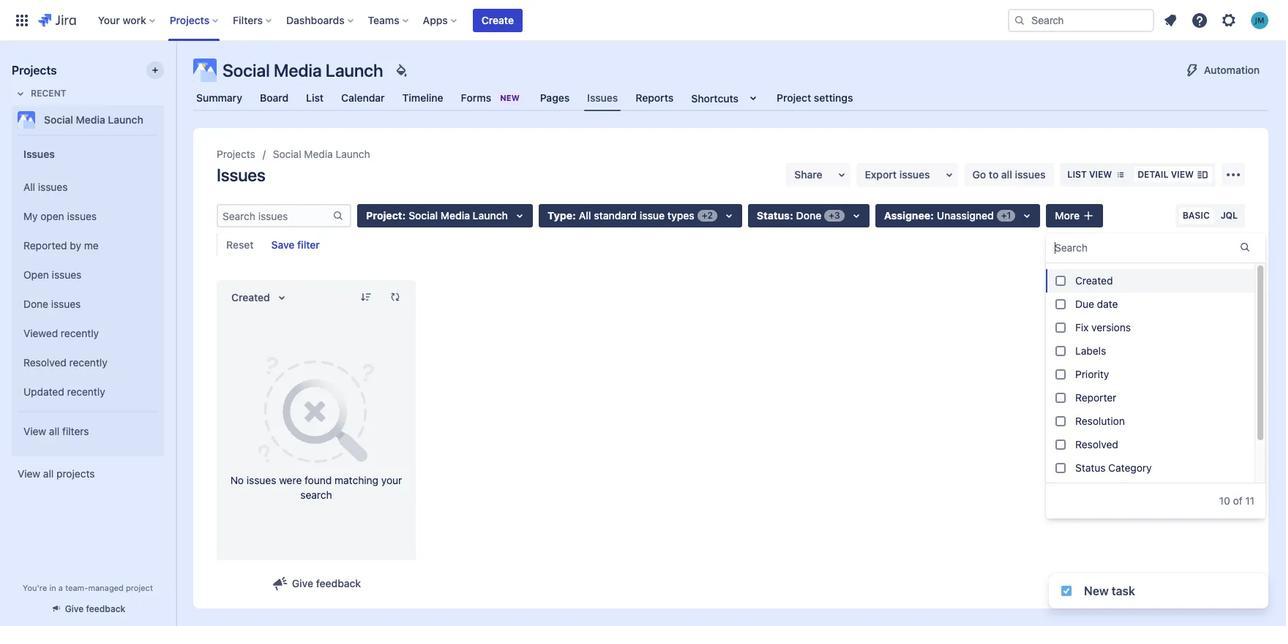 Task type: vqa. For each thing, say whether or not it's contained in the screenshot.


Task type: describe. For each thing, give the bounding box(es) containing it.
viewed recently
[[23, 327, 99, 339]]

: for assignee
[[931, 209, 934, 222]]

reporter
[[1076, 392, 1117, 404]]

board
[[260, 92, 289, 104]]

give feedback for the leftmost give feedback button
[[65, 604, 125, 615]]

created inside dropdown button
[[231, 291, 270, 304]]

Search issues text field
[[218, 206, 332, 226]]

shortcuts button
[[689, 85, 765, 111]]

forms
[[461, 92, 492, 104]]

summary
[[196, 92, 242, 104]]

2 vertical spatial social media launch
[[273, 148, 370, 160]]

project
[[126, 584, 153, 593]]

new for new task
[[1085, 585, 1109, 598]]

launch left "add to starred" icon
[[108, 114, 143, 126]]

0 vertical spatial social media launch
[[223, 60, 383, 81]]

save filter button
[[263, 234, 329, 257]]

social media launch inside social media launch link
[[44, 114, 143, 126]]

0 vertical spatial all
[[23, 181, 35, 193]]

projects button
[[165, 8, 224, 32]]

issue
[[640, 209, 665, 222]]

projects link
[[217, 146, 255, 163]]

save
[[271, 239, 295, 251]]

go to all issues link
[[964, 163, 1055, 187]]

view all projects
[[18, 468, 95, 480]]

0 horizontal spatial issues
[[23, 148, 55, 160]]

create button
[[473, 8, 523, 32]]

banner containing your work
[[0, 0, 1287, 41]]

issues for open issues
[[52, 268, 81, 281]]

project : social media launch
[[366, 209, 508, 222]]

11
[[1246, 495, 1255, 507]]

give feedback for the topmost give feedback button
[[292, 578, 361, 590]]

1 horizontal spatial done
[[797, 209, 822, 222]]

: for status
[[790, 209, 794, 222]]

import and bulk change issues image
[[1225, 166, 1243, 184]]

done inside "group"
[[23, 298, 48, 310]]

sort descending image
[[360, 291, 372, 303]]

me
[[84, 239, 99, 252]]

your profile and settings image
[[1252, 11, 1269, 29]]

fix versions
[[1076, 321, 1131, 334]]

were
[[279, 474, 302, 487]]

+3
[[829, 210, 841, 221]]

your
[[98, 14, 120, 26]]

your
[[381, 474, 402, 487]]

launch left type
[[473, 209, 508, 222]]

created button
[[223, 286, 299, 310]]

resolved for resolved
[[1076, 439, 1119, 451]]

new task button
[[1049, 574, 1269, 609]]

go
[[973, 168, 987, 181]]

fix
[[1076, 321, 1089, 334]]

1 horizontal spatial social media launch link
[[273, 146, 370, 163]]

viewed
[[23, 327, 58, 339]]

search
[[300, 489, 332, 501]]

detail view
[[1138, 169, 1194, 180]]

settings
[[814, 92, 853, 104]]

apps button
[[419, 8, 463, 32]]

category
[[1109, 462, 1152, 475]]

status : done +3
[[757, 209, 841, 222]]

unassigned
[[937, 209, 994, 222]]

resolved recently link
[[18, 349, 158, 378]]

timeline link
[[400, 85, 446, 111]]

reported by me
[[23, 239, 99, 252]]

assignee : unassigned +1
[[884, 209, 1011, 222]]

reset
[[226, 239, 254, 251]]

resolved recently
[[23, 356, 107, 369]]

0 vertical spatial created
[[1076, 275, 1113, 287]]

basic
[[1183, 210, 1210, 221]]

0 vertical spatial issues
[[587, 91, 618, 104]]

share button
[[786, 163, 851, 187]]

of
[[1234, 495, 1243, 507]]

open export issues dropdown image
[[941, 166, 958, 184]]

export issues button
[[857, 163, 958, 187]]

to
[[989, 168, 999, 181]]

projects for projects popup button
[[170, 14, 210, 26]]

more button
[[1047, 204, 1104, 228]]

open share dialog image
[[833, 166, 851, 184]]

create
[[482, 14, 514, 26]]

all for filters
[[49, 425, 60, 438]]

reset button
[[217, 234, 263, 257]]

viewed recently link
[[18, 319, 158, 349]]

list link
[[303, 85, 327, 111]]

project settings link
[[774, 85, 856, 111]]

project for project settings
[[777, 92, 812, 104]]

view for list view
[[1090, 169, 1113, 180]]

project for project : social media launch
[[366, 209, 402, 222]]

dashboards
[[286, 14, 345, 26]]

apps
[[423, 14, 448, 26]]

updated
[[23, 386, 64, 398]]

done issues link
[[18, 290, 158, 319]]

+1
[[1002, 210, 1011, 221]]

type
[[548, 209, 573, 222]]

task icon image
[[1061, 586, 1073, 598]]

issues for no issues were found matching your search
[[247, 474, 276, 487]]

assignee
[[884, 209, 931, 222]]

add to starred image
[[160, 111, 177, 129]]

tab list containing issues
[[185, 85, 1278, 111]]

: for project
[[402, 209, 406, 222]]

done issues
[[23, 298, 81, 310]]

list for list
[[306, 92, 324, 104]]

project settings
[[777, 92, 853, 104]]

1 horizontal spatial all
[[579, 209, 591, 222]]

teams
[[368, 14, 400, 26]]

0 horizontal spatial give
[[65, 604, 84, 615]]

settings image
[[1221, 11, 1238, 29]]

0 vertical spatial all
[[1002, 168, 1013, 181]]

a
[[58, 584, 63, 593]]

board link
[[257, 85, 292, 111]]

search image
[[1014, 14, 1026, 26]]

open
[[23, 268, 49, 281]]

open issues
[[23, 268, 81, 281]]

0 horizontal spatial social media launch link
[[12, 105, 158, 135]]

0 horizontal spatial give feedback button
[[42, 598, 134, 622]]

view for detail view
[[1171, 169, 1194, 180]]

Search field
[[1008, 8, 1155, 32]]

status for status category
[[1076, 462, 1106, 475]]



Task type: locate. For each thing, give the bounding box(es) containing it.
issues for done issues
[[51, 298, 81, 310]]

order by image
[[273, 289, 291, 307]]

filter
[[297, 239, 320, 251]]

new inside 'new task' button
[[1085, 585, 1109, 598]]

0 vertical spatial done
[[797, 209, 822, 222]]

recently
[[61, 327, 99, 339], [69, 356, 107, 369], [67, 386, 105, 398]]

due date
[[1076, 298, 1119, 310]]

resolution
[[1076, 415, 1125, 428]]

matching
[[335, 474, 379, 487]]

0 horizontal spatial new
[[500, 93, 520, 103]]

10
[[1220, 495, 1231, 507]]

standard
[[594, 209, 637, 222]]

+2
[[702, 210, 713, 221]]

calendar link
[[338, 85, 388, 111]]

new right forms
[[500, 93, 520, 103]]

recently for viewed recently
[[61, 327, 99, 339]]

in
[[49, 584, 56, 593]]

2 group from the top
[[18, 168, 158, 412]]

resolved for resolved recently
[[23, 356, 66, 369]]

share
[[795, 168, 823, 181]]

created
[[1076, 275, 1113, 287], [231, 291, 270, 304]]

1 horizontal spatial projects
[[170, 14, 210, 26]]

issues right export
[[900, 168, 930, 181]]

new task
[[1085, 585, 1136, 598]]

0 vertical spatial view
[[23, 425, 46, 438]]

jql
[[1221, 210, 1238, 221]]

1 vertical spatial all
[[579, 209, 591, 222]]

2 vertical spatial issues
[[217, 165, 266, 185]]

1 vertical spatial feedback
[[86, 604, 125, 615]]

by
[[70, 239, 81, 252]]

issues for export issues
[[900, 168, 930, 181]]

projects down summary link on the left top of the page
[[217, 148, 255, 160]]

issues
[[900, 168, 930, 181], [1015, 168, 1046, 181], [38, 181, 68, 193], [67, 210, 97, 222], [52, 268, 81, 281], [51, 298, 81, 310], [247, 474, 276, 487]]

view inside view all projects 'link'
[[18, 468, 40, 480]]

social media launch
[[223, 60, 383, 81], [44, 114, 143, 126], [273, 148, 370, 160]]

1 vertical spatial list
[[1068, 169, 1087, 180]]

new for new
[[500, 93, 520, 103]]

1 horizontal spatial status
[[1076, 462, 1106, 475]]

jira image
[[38, 11, 76, 29], [38, 11, 76, 29]]

social media launch link
[[12, 105, 158, 135], [273, 146, 370, 163]]

types
[[668, 209, 695, 222]]

issues inside go to all issues link
[[1015, 168, 1046, 181]]

recently down 'viewed recently' link
[[69, 356, 107, 369]]

create project image
[[149, 64, 161, 76]]

projects inside projects popup button
[[170, 14, 210, 26]]

1 vertical spatial resolved
[[1076, 439, 1119, 451]]

done left the +3
[[797, 209, 822, 222]]

1 vertical spatial recently
[[69, 356, 107, 369]]

1 horizontal spatial project
[[777, 92, 812, 104]]

status down share popup button
[[757, 209, 790, 222]]

filters
[[62, 425, 89, 438]]

automation
[[1204, 64, 1260, 76]]

issues down all issues link
[[67, 210, 97, 222]]

recently for resolved recently
[[69, 356, 107, 369]]

1 : from the left
[[402, 209, 406, 222]]

all for projects
[[43, 468, 54, 480]]

issues right to at top right
[[1015, 168, 1046, 181]]

2 horizontal spatial projects
[[217, 148, 255, 160]]

1 horizontal spatial issues
[[217, 165, 266, 185]]

more
[[1055, 209, 1080, 222]]

1 horizontal spatial created
[[1076, 275, 1113, 287]]

reports
[[636, 92, 674, 104]]

0 horizontal spatial created
[[231, 291, 270, 304]]

go to all issues
[[973, 168, 1046, 181]]

sidebar navigation image
[[160, 59, 192, 88]]

2 view from the left
[[1171, 169, 1194, 180]]

2 vertical spatial projects
[[217, 148, 255, 160]]

addicon image
[[1083, 210, 1095, 222]]

0 vertical spatial resolved
[[23, 356, 66, 369]]

new
[[500, 93, 520, 103], [1085, 585, 1109, 598]]

shortcuts
[[691, 92, 739, 104]]

view all filters
[[23, 425, 89, 438]]

view left projects
[[18, 468, 40, 480]]

reports link
[[633, 85, 677, 111]]

0 horizontal spatial projects
[[12, 64, 57, 77]]

recently down resolved recently link
[[67, 386, 105, 398]]

1 horizontal spatial new
[[1085, 585, 1109, 598]]

1 vertical spatial all
[[49, 425, 60, 438]]

group containing all issues
[[18, 168, 158, 412]]

0 horizontal spatial done
[[23, 298, 48, 310]]

1 vertical spatial give feedback
[[65, 604, 125, 615]]

timeline
[[403, 92, 443, 104]]

0 horizontal spatial feedback
[[86, 604, 125, 615]]

0 vertical spatial projects
[[170, 14, 210, 26]]

list inside list link
[[306, 92, 324, 104]]

your work
[[98, 14, 146, 26]]

you're
[[23, 584, 47, 593]]

all
[[1002, 168, 1013, 181], [49, 425, 60, 438], [43, 468, 54, 480]]

issues for all issues
[[38, 181, 68, 193]]

1 horizontal spatial give feedback button
[[263, 573, 370, 596]]

1 vertical spatial project
[[366, 209, 402, 222]]

0 vertical spatial feedback
[[316, 578, 361, 590]]

you're in a team-managed project
[[23, 584, 153, 593]]

issues up all issues
[[23, 148, 55, 160]]

done down open
[[23, 298, 48, 310]]

issues inside "my open issues" link
[[67, 210, 97, 222]]

teams button
[[364, 8, 414, 32]]

1 vertical spatial status
[[1076, 462, 1106, 475]]

3 : from the left
[[790, 209, 794, 222]]

view all projects link
[[12, 461, 164, 488]]

calendar
[[341, 92, 385, 104]]

issues right no at the left bottom of page
[[247, 474, 276, 487]]

automation image
[[1184, 62, 1202, 79]]

refresh image
[[390, 291, 401, 303]]

projects
[[56, 468, 95, 480]]

found
[[305, 474, 332, 487]]

: for type
[[573, 209, 576, 222]]

feedback
[[316, 578, 361, 590], [86, 604, 125, 615]]

1 group from the top
[[18, 135, 158, 455]]

1 vertical spatial new
[[1085, 585, 1109, 598]]

social media launch up list link
[[223, 60, 383, 81]]

view
[[23, 425, 46, 438], [18, 468, 40, 480]]

2 vertical spatial recently
[[67, 386, 105, 398]]

resolved inside "group"
[[23, 356, 66, 369]]

1 horizontal spatial resolved
[[1076, 439, 1119, 451]]

pages link
[[537, 85, 573, 111]]

0 vertical spatial new
[[500, 93, 520, 103]]

versions
[[1092, 321, 1131, 334]]

issues down projects link at the top left of page
[[217, 165, 266, 185]]

0 horizontal spatial project
[[366, 209, 402, 222]]

primary element
[[9, 0, 1008, 41]]

0 vertical spatial give feedback button
[[263, 573, 370, 596]]

recently down done issues link
[[61, 327, 99, 339]]

0 horizontal spatial status
[[757, 209, 790, 222]]

export
[[865, 168, 897, 181]]

due
[[1076, 298, 1095, 310]]

2 horizontal spatial issues
[[587, 91, 618, 104]]

all right to at top right
[[1002, 168, 1013, 181]]

status for status : done +3
[[757, 209, 790, 222]]

2 : from the left
[[573, 209, 576, 222]]

list for list view
[[1068, 169, 1087, 180]]

issues inside 'export issues' button
[[900, 168, 930, 181]]

created left order by icon
[[231, 291, 270, 304]]

1 horizontal spatial list
[[1068, 169, 1087, 180]]

list right board on the top of the page
[[306, 92, 324, 104]]

project
[[777, 92, 812, 104], [366, 209, 402, 222]]

view for view all projects
[[18, 468, 40, 480]]

created up due date
[[1076, 275, 1113, 287]]

work
[[123, 14, 146, 26]]

launch up 'calendar'
[[326, 60, 383, 81]]

view right detail
[[1171, 169, 1194, 180]]

issues down reported by me
[[52, 268, 81, 281]]

all issues
[[23, 181, 68, 193]]

dashboards button
[[282, 8, 359, 32]]

0 vertical spatial give
[[292, 578, 313, 590]]

new left task
[[1085, 585, 1109, 598]]

social media launch link down list link
[[273, 146, 370, 163]]

filters button
[[229, 8, 278, 32]]

issues inside done issues link
[[51, 298, 81, 310]]

2 vertical spatial all
[[43, 468, 54, 480]]

group
[[18, 135, 158, 455], [18, 168, 158, 412]]

media
[[274, 60, 322, 81], [76, 114, 105, 126], [304, 148, 333, 160], [441, 209, 470, 222]]

filters
[[233, 14, 263, 26]]

all up my
[[23, 181, 35, 193]]

launch down calendar link
[[336, 148, 370, 160]]

1 horizontal spatial give feedback
[[292, 578, 361, 590]]

1 view from the left
[[1090, 169, 1113, 180]]

notifications image
[[1162, 11, 1180, 29]]

status category
[[1076, 462, 1152, 475]]

group containing issues
[[18, 135, 158, 455]]

social media launch down recent
[[44, 114, 143, 126]]

view for view all filters
[[23, 425, 46, 438]]

managed
[[88, 584, 124, 593]]

0 horizontal spatial give feedback
[[65, 604, 125, 615]]

projects for projects link at the top left of page
[[217, 148, 255, 160]]

1 vertical spatial projects
[[12, 64, 57, 77]]

reported by me link
[[18, 231, 158, 261]]

0 vertical spatial status
[[757, 209, 790, 222]]

list view
[[1068, 169, 1113, 180]]

view all filters link
[[18, 417, 158, 447]]

collapse recent projects image
[[12, 85, 29, 103]]

no issues were found matching your search
[[230, 474, 402, 501]]

task
[[1112, 585, 1136, 598]]

projects up recent
[[12, 64, 57, 77]]

resolved up the "updated"
[[23, 356, 66, 369]]

1 vertical spatial created
[[231, 291, 270, 304]]

export issues
[[865, 168, 930, 181]]

recent
[[31, 88, 66, 99]]

list up more dropdown button
[[1068, 169, 1087, 180]]

0 vertical spatial social media launch link
[[12, 105, 158, 135]]

view down the "updated"
[[23, 425, 46, 438]]

pages
[[540, 92, 570, 104]]

social media launch link down recent
[[12, 105, 158, 135]]

all left projects
[[43, 468, 54, 480]]

social media launch down list link
[[273, 148, 370, 160]]

my open issues
[[23, 210, 97, 222]]

1 vertical spatial issues
[[23, 148, 55, 160]]

appswitcher icon image
[[13, 11, 31, 29]]

0 vertical spatial project
[[777, 92, 812, 104]]

save filter
[[271, 239, 320, 251]]

set background color image
[[392, 62, 410, 79]]

give feedback button
[[263, 573, 370, 596], [42, 598, 134, 622]]

updated recently link
[[18, 378, 158, 407]]

1 vertical spatial give
[[65, 604, 84, 615]]

issues inside open issues link
[[52, 268, 81, 281]]

issues inside no issues were found matching your search
[[247, 474, 276, 487]]

1 vertical spatial view
[[18, 468, 40, 480]]

labels
[[1076, 345, 1107, 357]]

0 horizontal spatial view
[[1090, 169, 1113, 180]]

updated recently
[[23, 386, 105, 398]]

0 horizontal spatial resolved
[[23, 356, 66, 369]]

1 horizontal spatial feedback
[[316, 578, 361, 590]]

help image
[[1191, 11, 1209, 29]]

1 vertical spatial social media launch
[[44, 114, 143, 126]]

issues up "open"
[[38, 181, 68, 193]]

4 : from the left
[[931, 209, 934, 222]]

type : all standard issue types +2
[[548, 209, 713, 222]]

issues right pages
[[587, 91, 618, 104]]

1 horizontal spatial view
[[1171, 169, 1194, 180]]

1 vertical spatial give feedback button
[[42, 598, 134, 622]]

0 vertical spatial list
[[306, 92, 324, 104]]

view inside view all filters 'link'
[[23, 425, 46, 438]]

automation button
[[1175, 59, 1269, 82]]

0 horizontal spatial all
[[23, 181, 35, 193]]

issues up viewed recently on the bottom
[[51, 298, 81, 310]]

0 horizontal spatial list
[[306, 92, 324, 104]]

0 vertical spatial give feedback
[[292, 578, 361, 590]]

status left the category
[[1076, 462, 1106, 475]]

banner
[[0, 0, 1287, 41]]

0 vertical spatial recently
[[61, 327, 99, 339]]

resolved down resolution
[[1076, 439, 1119, 451]]

issues inside all issues link
[[38, 181, 68, 193]]

1 vertical spatial social media launch link
[[273, 146, 370, 163]]

recently for updated recently
[[67, 386, 105, 398]]

all right type
[[579, 209, 591, 222]]

view up addicon
[[1090, 169, 1113, 180]]

projects right work
[[170, 14, 210, 26]]

1 horizontal spatial give
[[292, 578, 313, 590]]

tab list
[[185, 85, 1278, 111]]

all left filters
[[49, 425, 60, 438]]

1 vertical spatial done
[[23, 298, 48, 310]]

all issues link
[[18, 173, 158, 202]]

team-
[[65, 584, 88, 593]]



